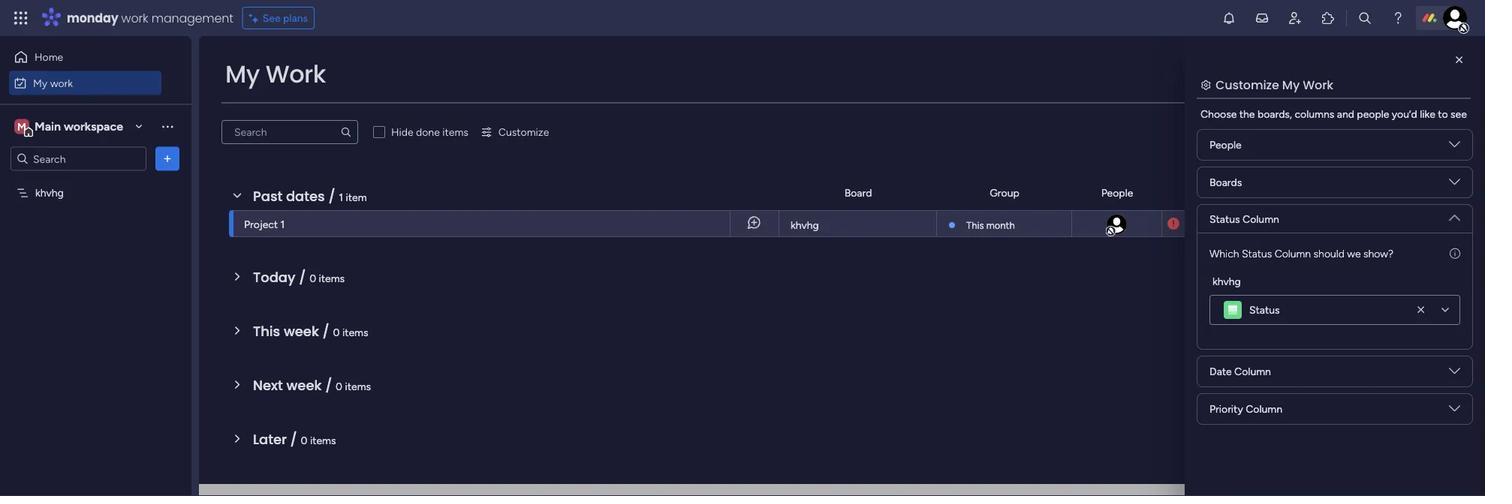 Task type: vqa. For each thing, say whether or not it's contained in the screenshot.
Past
yes



Task type: describe. For each thing, give the bounding box(es) containing it.
past
[[253, 187, 283, 206]]

am
[[1251, 218, 1266, 230]]

the
[[1240, 108, 1255, 121]]

column for date column
[[1235, 365, 1271, 378]]

nov
[[1187, 218, 1205, 230]]

priority for priority column
[[1210, 403, 1243, 416]]

group
[[990, 187, 1020, 199]]

items inside next week / 0 items
[[345, 380, 371, 393]]

date for date column
[[1210, 365, 1232, 378]]

help image
[[1391, 11, 1406, 26]]

options image
[[160, 151, 175, 166]]

items inside later / 0 items
[[310, 434, 336, 447]]

none search field inside main content
[[222, 120, 358, 144]]

see plans
[[263, 12, 308, 24]]

my work
[[225, 57, 326, 91]]

customize for customize my work
[[1216, 76, 1279, 93]]

v2 info image
[[1450, 246, 1461, 261]]

workspace selection element
[[14, 118, 125, 137]]

on
[[1330, 218, 1342, 231]]

status up working on it
[[1305, 187, 1335, 199]]

this week / 0 items
[[253, 322, 368, 341]]

column for status column
[[1243, 213, 1279, 225]]

today / 0 items
[[253, 268, 345, 287]]

search image
[[340, 126, 352, 138]]

status column
[[1210, 213, 1279, 225]]

week for next
[[286, 376, 322, 395]]

1 inside past dates / 1 item
[[339, 191, 343, 203]]

/ for next week /
[[325, 376, 332, 395]]

customize for customize
[[499, 126, 549, 139]]

dapulse dropdown down arrow image for status column
[[1449, 206, 1461, 223]]

0 inside next week / 0 items
[[336, 380, 342, 393]]

priority for priority
[[1408, 187, 1442, 199]]

workspace options image
[[160, 119, 175, 134]]

my work button
[[9, 71, 161, 95]]

0 horizontal spatial people
[[1101, 187, 1133, 199]]

and
[[1337, 108, 1355, 121]]

khvhg group
[[1210, 273, 1461, 325]]

monday work management
[[67, 9, 233, 26]]

items inside this week / 0 items
[[342, 326, 368, 339]]

hide
[[391, 126, 413, 139]]

dapulse dropdown down arrow image for date column
[[1449, 366, 1461, 383]]

dapulse dropdown down arrow image for people
[[1449, 139, 1461, 156]]

khvhg heading
[[1213, 273, 1241, 289]]

month
[[986, 219, 1015, 231]]

1 horizontal spatial people
[[1210, 139, 1242, 151]]

m
[[17, 120, 26, 133]]

0 horizontal spatial gary orlando image
[[1106, 213, 1128, 236]]

0 vertical spatial gary orlando image
[[1443, 6, 1467, 30]]

this for month
[[966, 219, 984, 231]]

today
[[253, 268, 295, 287]]

Filter dashboard by text search field
[[222, 120, 358, 144]]

apps image
[[1321, 11, 1336, 26]]

home button
[[9, 45, 161, 69]]

status right nov
[[1210, 213, 1240, 225]]

/ for past dates /
[[328, 187, 335, 206]]

main content containing past dates /
[[199, 36, 1485, 496]]

items inside today / 0 items
[[319, 272, 345, 285]]

my for my work
[[225, 57, 260, 91]]

notifications image
[[1222, 11, 1237, 26]]

monday
[[67, 9, 118, 26]]

main workspace
[[35, 119, 123, 134]]

project 1
[[244, 218, 285, 231]]

working
[[1288, 218, 1327, 231]]

15,
[[1208, 218, 1220, 230]]

status down am
[[1242, 247, 1272, 260]]

dapulse dropdown down arrow image for boards
[[1449, 176, 1461, 193]]

which status column should we show?
[[1210, 247, 1394, 260]]

people
[[1357, 108, 1389, 121]]

inbox image
[[1255, 11, 1270, 26]]

0 horizontal spatial work
[[266, 57, 326, 91]]

nov 15, 09:00 am
[[1187, 218, 1266, 230]]

show?
[[1364, 247, 1394, 260]]

khvhg list box
[[0, 177, 191, 408]]

/ right today
[[299, 268, 306, 287]]

0 inside today / 0 items
[[309, 272, 316, 285]]



Task type: locate. For each thing, give the bounding box(es) containing it.
priority column
[[1210, 403, 1283, 416]]

0 up next week / 0 items
[[333, 326, 340, 339]]

/ down this week / 0 items
[[325, 376, 332, 395]]

past dates / 1 item
[[253, 187, 367, 206]]

home
[[35, 51, 63, 63]]

like
[[1420, 108, 1436, 121]]

my work
[[33, 77, 73, 89]]

should
[[1314, 247, 1345, 260]]

1 horizontal spatial priority
[[1408, 187, 1442, 199]]

dates
[[286, 187, 325, 206]]

boards
[[1210, 176, 1242, 189]]

1 vertical spatial khvhg
[[791, 219, 819, 232]]

work inside "button"
[[50, 77, 73, 89]]

1 dapulse dropdown down arrow image from the top
[[1449, 139, 1461, 156]]

project
[[244, 218, 278, 231]]

this month
[[966, 219, 1015, 231]]

dapulse dropdown down arrow image
[[1449, 139, 1461, 156], [1449, 366, 1461, 383], [1449, 403, 1461, 420]]

khvhg inside list box
[[35, 187, 64, 199]]

0 inside later / 0 items
[[301, 434, 307, 447]]

this up next
[[253, 322, 280, 341]]

1 vertical spatial customize
[[499, 126, 549, 139]]

hide done items
[[391, 126, 468, 139]]

item
[[346, 191, 367, 203]]

date for date
[[1204, 187, 1226, 199]]

to
[[1438, 108, 1448, 121]]

column down the date column
[[1246, 403, 1283, 416]]

customize button
[[474, 120, 555, 144]]

2 horizontal spatial my
[[1282, 76, 1300, 93]]

which
[[1210, 247, 1239, 260]]

work up columns
[[1303, 76, 1334, 93]]

next
[[253, 376, 283, 395]]

1 vertical spatial priority
[[1210, 403, 1243, 416]]

customize inside "button"
[[499, 126, 549, 139]]

0 vertical spatial dapulse dropdown down arrow image
[[1449, 176, 1461, 193]]

week
[[284, 322, 319, 341], [286, 376, 322, 395]]

0 vertical spatial priority
[[1408, 187, 1442, 199]]

khvhg for "khvhg" link
[[791, 219, 819, 232]]

2 dapulse dropdown down arrow image from the top
[[1449, 366, 1461, 383]]

0 vertical spatial 1
[[339, 191, 343, 203]]

1
[[339, 191, 343, 203], [281, 218, 285, 231]]

items down this week / 0 items
[[345, 380, 371, 393]]

0 vertical spatial date
[[1204, 187, 1226, 199]]

1 horizontal spatial work
[[121, 9, 148, 26]]

Search in workspace field
[[32, 150, 125, 167]]

/ for this week /
[[323, 322, 330, 341]]

2 vertical spatial dapulse dropdown down arrow image
[[1449, 403, 1461, 420]]

1 dapulse dropdown down arrow image from the top
[[1449, 176, 1461, 193]]

my down see plans button
[[225, 57, 260, 91]]

dapulse dropdown down arrow image
[[1449, 176, 1461, 193], [1449, 206, 1461, 223]]

0 inside this week / 0 items
[[333, 326, 340, 339]]

you'd
[[1392, 108, 1417, 121]]

main
[[35, 119, 61, 134]]

1 vertical spatial dapulse dropdown down arrow image
[[1449, 366, 1461, 383]]

1 horizontal spatial work
[[1303, 76, 1334, 93]]

column down working
[[1275, 247, 1311, 260]]

/ left item
[[328, 187, 335, 206]]

1 vertical spatial week
[[286, 376, 322, 395]]

1 horizontal spatial this
[[966, 219, 984, 231]]

choose the boards, columns and people you'd like to see
[[1201, 108, 1467, 121]]

main content
[[199, 36, 1485, 496]]

1 horizontal spatial gary orlando image
[[1443, 6, 1467, 30]]

week for this
[[284, 322, 319, 341]]

work for my
[[50, 77, 73, 89]]

None search field
[[222, 120, 358, 144]]

work
[[266, 57, 326, 91], [1303, 76, 1334, 93]]

later
[[253, 430, 287, 449]]

my down home
[[33, 77, 47, 89]]

items
[[442, 126, 468, 139], [319, 272, 345, 285], [342, 326, 368, 339], [345, 380, 371, 393], [310, 434, 336, 447]]

0 horizontal spatial my
[[33, 77, 47, 89]]

1 right project
[[281, 218, 285, 231]]

column for priority column
[[1246, 403, 1283, 416]]

khvhg link
[[788, 211, 927, 238]]

management
[[151, 9, 233, 26]]

gary orlando image
[[1443, 6, 1467, 30], [1106, 213, 1128, 236]]

work down home
[[50, 77, 73, 89]]

items right the done
[[442, 126, 468, 139]]

work down the plans
[[266, 57, 326, 91]]

date
[[1204, 187, 1226, 199], [1210, 365, 1232, 378]]

/ right later on the bottom of page
[[290, 430, 297, 449]]

gary orlando image left v2 overdue deadline image
[[1106, 213, 1128, 236]]

columns
[[1295, 108, 1335, 121]]

done
[[416, 126, 440, 139]]

this left month
[[966, 219, 984, 231]]

column up priority column
[[1235, 365, 1271, 378]]

0 right later on the bottom of page
[[301, 434, 307, 447]]

dapulse dropdown down arrow image for priority column
[[1449, 403, 1461, 420]]

1 vertical spatial people
[[1101, 187, 1133, 199]]

customize
[[1216, 76, 1279, 93], [499, 126, 549, 139]]

date up 15,
[[1204, 187, 1226, 199]]

v2 overdue deadline image
[[1168, 217, 1180, 231]]

work
[[121, 9, 148, 26], [50, 77, 73, 89]]

column left working
[[1243, 213, 1279, 225]]

week down today / 0 items
[[284, 322, 319, 341]]

items up this week / 0 items
[[319, 272, 345, 285]]

people
[[1210, 139, 1242, 151], [1101, 187, 1133, 199]]

0 horizontal spatial khvhg
[[35, 187, 64, 199]]

0 right today
[[309, 272, 316, 285]]

this
[[966, 219, 984, 231], [253, 322, 280, 341]]

09:00
[[1222, 218, 1249, 230]]

week right next
[[286, 376, 322, 395]]

my up boards,
[[1282, 76, 1300, 93]]

1 horizontal spatial customize
[[1216, 76, 1279, 93]]

later / 0 items
[[253, 430, 336, 449]]

khvhg inside group
[[1213, 275, 1241, 288]]

1 horizontal spatial khvhg
[[791, 219, 819, 232]]

status inside khvhg group
[[1250, 304, 1280, 317]]

date column
[[1210, 365, 1271, 378]]

work right monday
[[121, 9, 148, 26]]

items up next week / 0 items
[[342, 326, 368, 339]]

1 vertical spatial gary orlando image
[[1106, 213, 1128, 236]]

we
[[1347, 247, 1361, 260]]

choose
[[1201, 108, 1237, 121]]

plans
[[283, 12, 308, 24]]

option
[[0, 179, 191, 182]]

status up the date column
[[1250, 304, 1280, 317]]

0 vertical spatial customize
[[1216, 76, 1279, 93]]

date up priority column
[[1210, 365, 1232, 378]]

my for my work
[[33, 77, 47, 89]]

1 vertical spatial work
[[50, 77, 73, 89]]

0 horizontal spatial priority
[[1210, 403, 1243, 416]]

it
[[1345, 218, 1351, 231]]

0 down this week / 0 items
[[336, 380, 342, 393]]

this for week
[[253, 322, 280, 341]]

status
[[1305, 187, 1335, 199], [1210, 213, 1240, 225], [1242, 247, 1272, 260], [1250, 304, 1280, 317]]

work inside main content
[[1303, 76, 1334, 93]]

0 horizontal spatial work
[[50, 77, 73, 89]]

1 horizontal spatial my
[[225, 57, 260, 91]]

/
[[328, 187, 335, 206], [299, 268, 306, 287], [323, 322, 330, 341], [325, 376, 332, 395], [290, 430, 297, 449]]

0
[[309, 272, 316, 285], [333, 326, 340, 339], [336, 380, 342, 393], [301, 434, 307, 447]]

my inside main content
[[1282, 76, 1300, 93]]

1 vertical spatial date
[[1210, 365, 1232, 378]]

items right later on the bottom of page
[[310, 434, 336, 447]]

working on it
[[1288, 218, 1351, 231]]

1 horizontal spatial 1
[[339, 191, 343, 203]]

0 vertical spatial week
[[284, 322, 319, 341]]

1 vertical spatial 1
[[281, 218, 285, 231]]

select product image
[[14, 11, 29, 26]]

see plans button
[[242, 7, 315, 29]]

2 dapulse dropdown down arrow image from the top
[[1449, 206, 1461, 223]]

khvhg
[[35, 187, 64, 199], [791, 219, 819, 232], [1213, 275, 1241, 288]]

0 vertical spatial khvhg
[[35, 187, 64, 199]]

0 vertical spatial dapulse dropdown down arrow image
[[1449, 139, 1461, 156]]

0 vertical spatial this
[[966, 219, 984, 231]]

invite members image
[[1288, 11, 1303, 26]]

2 vertical spatial khvhg
[[1213, 275, 1241, 288]]

1 left item
[[339, 191, 343, 203]]

board
[[844, 187, 872, 199]]

khvhg for khvhg group
[[1213, 275, 1241, 288]]

boards,
[[1258, 108, 1292, 121]]

0 horizontal spatial this
[[253, 322, 280, 341]]

column
[[1243, 213, 1279, 225], [1275, 247, 1311, 260], [1235, 365, 1271, 378], [1246, 403, 1283, 416]]

0 horizontal spatial 1
[[281, 218, 285, 231]]

1 vertical spatial dapulse dropdown down arrow image
[[1449, 206, 1461, 223]]

workspace
[[64, 119, 123, 134]]

search everything image
[[1358, 11, 1373, 26]]

see
[[1451, 108, 1467, 121]]

my
[[225, 57, 260, 91], [1282, 76, 1300, 93], [33, 77, 47, 89]]

see
[[263, 12, 281, 24]]

0 horizontal spatial customize
[[499, 126, 549, 139]]

work for monday
[[121, 9, 148, 26]]

0 vertical spatial people
[[1210, 139, 1242, 151]]

priority
[[1408, 187, 1442, 199], [1210, 403, 1243, 416]]

workspace image
[[14, 118, 29, 135]]

0 vertical spatial work
[[121, 9, 148, 26]]

my inside "button"
[[33, 77, 47, 89]]

next week / 0 items
[[253, 376, 371, 395]]

gary orlando image right help image
[[1443, 6, 1467, 30]]

/ up next week / 0 items
[[323, 322, 330, 341]]

customize my work
[[1216, 76, 1334, 93]]

2 horizontal spatial khvhg
[[1213, 275, 1241, 288]]

1 vertical spatial this
[[253, 322, 280, 341]]

3 dapulse dropdown down arrow image from the top
[[1449, 403, 1461, 420]]



